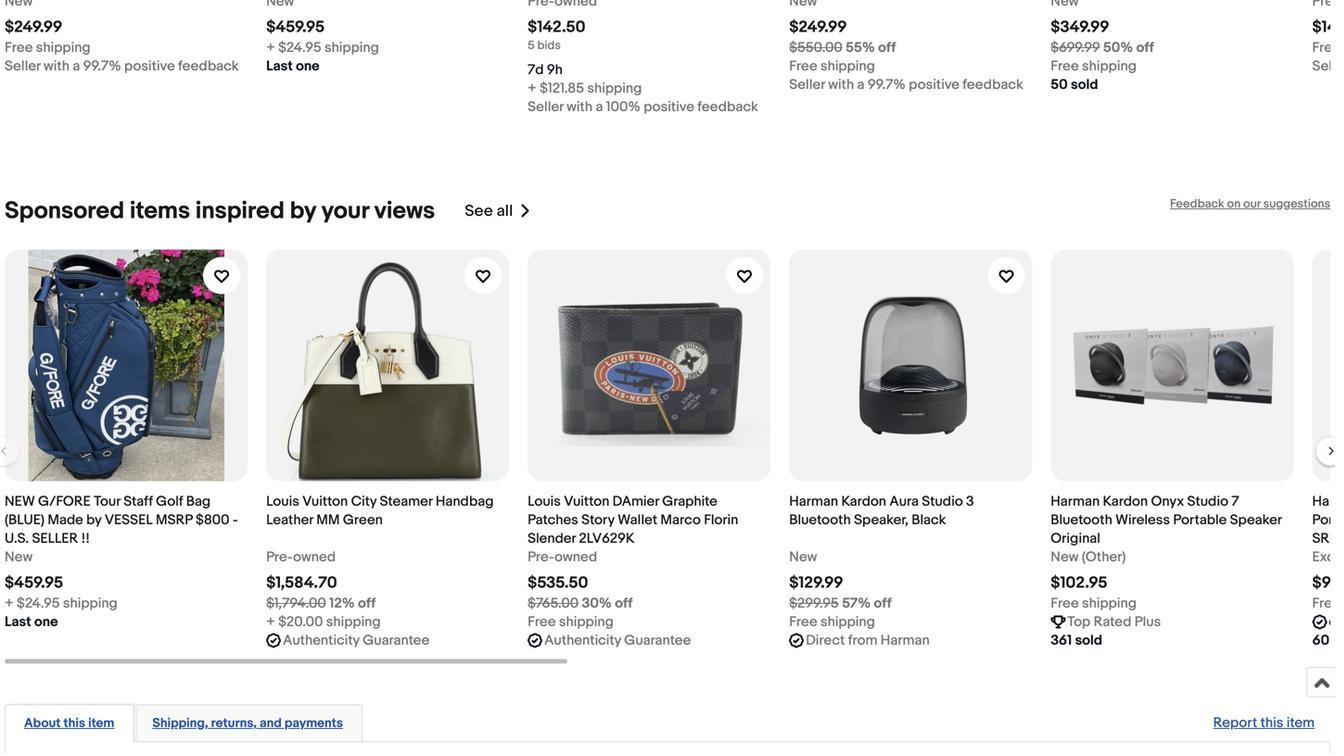 Task type: locate. For each thing, give the bounding box(es) containing it.
0 horizontal spatial $24.95
[[17, 596, 60, 612]]

kardon inside harman kardon onyx studio 7 bluetooth wireless portable speaker original new (other) $102.95 free shipping
[[1103, 494, 1148, 510]]

1 vertical spatial with
[[828, 77, 854, 93]]

tab list
[[5, 701, 1331, 743]]

1 studio from the left
[[922, 494, 963, 510]]

graphite
[[662, 494, 717, 510]]

with inside 7d 9h + $121.85 shipping seller with a 100% positive feedback
[[567, 99, 593, 115]]

shipping inside free shipping seller with a 99.7% positive feedback
[[36, 39, 91, 56]]

feedback inside $550.00 55% off free shipping seller with a 99.7% positive feedback
[[963, 77, 1023, 93]]

free inside free shipping seller with a 99.7% positive feedback
[[5, 39, 33, 56]]

1 louis from the left
[[266, 494, 299, 510]]

2 guarantee from the left
[[624, 633, 691, 650]]

2 authenticity guarantee from the left
[[544, 633, 691, 650]]

off right 12%
[[358, 596, 376, 612]]

new text field up $129.99
[[789, 548, 817, 567]]

shipping inside $550.00 55% off free shipping seller with a 99.7% positive feedback
[[821, 58, 875, 75]]

0 horizontal spatial feedback
[[178, 58, 239, 75]]

0 horizontal spatial item
[[88, 716, 114, 732]]

0 vertical spatial 99.7%
[[83, 58, 121, 75]]

1 vertical spatial + $24.95 shipping text field
[[5, 595, 118, 613]]

direct
[[806, 633, 845, 650]]

1 horizontal spatial pre-
[[528, 549, 555, 566]]

2 studio from the left
[[1187, 494, 1228, 510]]

bluetooth inside harman kardon aura studio 3 bluetooth speaker, black
[[789, 512, 851, 529]]

returns,
[[211, 716, 257, 732]]

1 horizontal spatial 99.7%
[[868, 77, 906, 93]]

0 horizontal spatial guarantee
[[363, 633, 430, 650]]

positive for $142.50
[[644, 99, 694, 115]]

1 bluetooth from the left
[[789, 512, 851, 529]]

off right "30%"
[[615, 596, 633, 612]]

0 vertical spatial positive
[[124, 58, 175, 75]]

guarantee down the louis vuitton damier graphite patches story wallet marco florin slender 2lv629k pre-owned $535.50 $765.00 30% off free shipping
[[624, 633, 691, 650]]

$129.99
[[789, 574, 843, 593]]

361 sold text field
[[1051, 632, 1102, 650]]

1 vertical spatial $24.95
[[17, 596, 60, 612]]

one
[[296, 58, 320, 75], [34, 614, 58, 631]]

Authenticity Guarantee text field
[[283, 632, 430, 650], [544, 632, 691, 650]]

off right the 50%
[[1136, 39, 1154, 56]]

guarantee for $535.50
[[624, 633, 691, 650]]

a for $249.99
[[857, 77, 865, 93]]

0 vertical spatial free text field
[[1312, 39, 1335, 57]]

shipping inside the pre-owned $1,584.70 $1,794.00 12% off + $20.00 shipping
[[326, 614, 381, 631]]

$24.95 up last one text box
[[17, 596, 60, 612]]

1 horizontal spatial $459.95 text field
[[266, 18, 325, 37]]

1 new text field from the left
[[5, 548, 33, 567]]

1 authenticity guarantee from the left
[[283, 633, 430, 650]]

previous price $765.00 30% off text field
[[528, 595, 633, 613]]

new down u.s.
[[5, 549, 33, 566]]

sold down "top"
[[1075, 633, 1102, 650]]

2 kardon from the left
[[1103, 494, 1148, 510]]

$459.95 text field up last one text box
[[5, 574, 63, 593]]

vuitton inside louis vuitton city steamer handbag leather mm green
[[302, 494, 348, 510]]

1 horizontal spatial authenticity guarantee text field
[[544, 632, 691, 650]]

authenticity down + $20.00 shipping text box
[[283, 633, 360, 650]]

report this item link
[[1204, 706, 1324, 741]]

1 horizontal spatial harman
[[881, 633, 930, 650]]

1 horizontal spatial one
[[296, 58, 320, 75]]

owned down slender at the left bottom of page
[[555, 549, 597, 566]]

authenticity guarantee text field for $1,584.70
[[283, 632, 430, 650]]

sell
[[1312, 58, 1335, 75]]

0 horizontal spatial $459.95 text field
[[5, 574, 63, 593]]

New text field
[[5, 548, 33, 567], [789, 548, 817, 567]]

authenticity guarantee down + $20.00 shipping text box
[[283, 633, 430, 650]]

2lv629k
[[579, 531, 635, 548]]

0 horizontal spatial pre-
[[266, 549, 293, 566]]

this right about
[[63, 716, 85, 732]]

harman inside harman kardon aura studio 3 bluetooth speaker, black
[[789, 494, 838, 510]]

0 horizontal spatial with
[[44, 58, 70, 75]]

leather
[[266, 512, 313, 529]]

0 horizontal spatial harman
[[789, 494, 838, 510]]

free inside the louis vuitton damier graphite patches story wallet marco florin slender 2lv629k pre-owned $535.50 $765.00 30% off free shipping
[[528, 614, 556, 631]]

1 vertical spatial a
[[857, 77, 865, 93]]

payments
[[285, 716, 343, 732]]

$459.95 text field
[[266, 18, 325, 37], [5, 574, 63, 593]]

mm
[[316, 512, 340, 529]]

harman up original
[[1051, 494, 1100, 510]]

guarantee
[[363, 633, 430, 650], [624, 633, 691, 650]]

2 owned from the left
[[555, 549, 597, 566]]

$299.95
[[789, 596, 839, 612]]

1 vertical spatial seller
[[789, 77, 825, 93]]

7d 9h + $121.85 shipping seller with a 100% positive feedback
[[528, 62, 758, 115]]

0 vertical spatial feedback
[[178, 58, 239, 75]]

with inside $550.00 55% off free shipping seller with a 99.7% positive feedback
[[828, 77, 854, 93]]

off inside the louis vuitton damier graphite patches story wallet marco florin slender 2lv629k pre-owned $535.50 $765.00 30% off free shipping
[[615, 596, 633, 612]]

louis
[[266, 494, 299, 510], [528, 494, 561, 510]]

0 vertical spatial a
[[73, 58, 80, 75]]

vessel
[[105, 512, 153, 529]]

Free shipping text field
[[5, 39, 91, 57], [789, 57, 875, 76], [1051, 57, 1137, 76], [1051, 595, 1137, 613], [528, 613, 614, 632]]

louis up leather at the left of the page
[[266, 494, 299, 510]]

harman kardon onyx studio 7 bluetooth wireless portable speaker original new (other) $102.95 free shipping
[[1051, 494, 1282, 612]]

1 horizontal spatial seller with a 99.7% positive feedback text field
[[789, 76, 1023, 94]]

rated
[[1094, 614, 1132, 631]]

item right the report
[[1287, 715, 1315, 732]]

feedback
[[178, 58, 239, 75], [963, 77, 1023, 93], [698, 99, 758, 115]]

by left 'your'
[[290, 197, 316, 226]]

shipping inside harman kardon onyx studio 7 bluetooth wireless portable speaker original new (other) $102.95 free shipping
[[1082, 596, 1137, 612]]

1 $249.99 text field from the left
[[5, 18, 62, 37]]

$249.99 for seller with a 99.7% positive feedback
[[5, 18, 62, 37]]

1 horizontal spatial item
[[1287, 715, 1315, 732]]

a
[[73, 58, 80, 75], [857, 77, 865, 93], [596, 99, 603, 115]]

1 authenticity from the left
[[283, 633, 360, 650]]

seller inside $550.00 55% off free shipping seller with a 99.7% positive feedback
[[789, 77, 825, 93]]

shipping inside new $129.99 $299.95 57% off free shipping
[[821, 614, 875, 631]]

1 horizontal spatial feedback
[[698, 99, 758, 115]]

2 horizontal spatial feedback
[[963, 77, 1023, 93]]

pre-
[[266, 549, 293, 566], [528, 549, 555, 566]]

2 vertical spatial feedback
[[698, 99, 758, 115]]

1 horizontal spatial owned
[[555, 549, 597, 566]]

1 vertical spatial last
[[5, 614, 31, 631]]

new down original
[[1051, 549, 1079, 566]]

1 horizontal spatial louis
[[528, 494, 561, 510]]

+ up last one text field
[[266, 39, 275, 56]]

2 horizontal spatial a
[[857, 77, 865, 93]]

2 pre- from the left
[[528, 549, 555, 566]]

1 vertical spatial by
[[86, 512, 101, 529]]

free inside new $129.99 $299.95 57% off free shipping
[[789, 614, 817, 631]]

authenticity
[[283, 633, 360, 650], [544, 633, 621, 650]]

slender
[[528, 531, 576, 548]]

2 vertical spatial positive
[[644, 99, 694, 115]]

new $129.99 $299.95 57% off free shipping
[[789, 549, 892, 631]]

$459.95
[[266, 18, 325, 37], [5, 574, 63, 593]]

feedback for $249.99
[[963, 77, 1023, 93]]

0 vertical spatial seller
[[5, 58, 40, 75]]

$121.85
[[540, 80, 584, 97]]

harman
[[789, 494, 838, 510], [1051, 494, 1100, 510], [881, 633, 930, 650]]

free
[[5, 39, 33, 56], [1312, 39, 1335, 56], [789, 58, 817, 75], [1051, 58, 1079, 75], [1051, 596, 1079, 612], [1312, 596, 1335, 612], [528, 614, 556, 631], [789, 614, 817, 631]]

authenticity guarantee text field down "30%"
[[544, 632, 691, 650]]

3 new from the left
[[1051, 549, 1079, 566]]

1 horizontal spatial $459.95
[[266, 18, 325, 37]]

louis inside louis vuitton city steamer handbag leather mm green
[[266, 494, 299, 510]]

2 horizontal spatial new
[[1051, 549, 1079, 566]]

seller
[[5, 58, 40, 75], [789, 77, 825, 93], [528, 99, 564, 115]]

1 horizontal spatial new
[[789, 549, 817, 566]]

harman for harman kardon aura studio 3 bluetooth speaker, black
[[789, 494, 838, 510]]

50
[[1051, 77, 1068, 93]]

2 louis from the left
[[528, 494, 561, 510]]

bluetooth
[[789, 512, 851, 529], [1051, 512, 1112, 529]]

this inside button
[[63, 716, 85, 732]]

bluetooth for harman kardon onyx studio 7 bluetooth wireless portable speaker original new (other) $102.95 free shipping
[[1051, 512, 1112, 529]]

1 horizontal spatial last
[[266, 58, 293, 75]]

authenticity down previous price $765.00 30% off text box
[[544, 633, 621, 650]]

0 horizontal spatial positive
[[124, 58, 175, 75]]

harman inside harman kardon onyx studio 7 bluetooth wireless portable speaker original new (other) $102.95 free shipping
[[1051, 494, 1100, 510]]

positive inside $550.00 55% off free shipping seller with a 99.7% positive feedback
[[909, 77, 960, 93]]

1 vertical spatial sold
[[1075, 633, 1102, 650]]

0 horizontal spatial authenticity
[[283, 633, 360, 650]]

positive
[[124, 58, 175, 75], [909, 77, 960, 93], [644, 99, 694, 115]]

2 horizontal spatial seller
[[789, 77, 825, 93]]

0 horizontal spatial studio
[[922, 494, 963, 510]]

harman up $129.99
[[789, 494, 838, 510]]

+ $121.85 shipping text field
[[528, 79, 642, 98]]

+ inside new g/fore tour staff golf bag (blue) made by vessel  msrp $800 - u.s. seller !! new $459.95 + $24.95 shipping last one
[[5, 596, 14, 612]]

2 vertical spatial seller
[[528, 99, 564, 115]]

0 vertical spatial $459.95
[[266, 18, 325, 37]]

+ down 7d
[[528, 80, 537, 97]]

1 horizontal spatial $249.99 text field
[[789, 18, 847, 37]]

kardon
[[841, 494, 886, 510], [1103, 494, 1148, 510]]

0 horizontal spatial new
[[5, 549, 33, 566]]

kardon inside harman kardon aura studio 3 bluetooth speaker, black
[[841, 494, 886, 510]]

None text field
[[5, 0, 33, 11], [1312, 0, 1335, 11], [1329, 613, 1335, 632], [5, 0, 33, 11], [1312, 0, 1335, 11], [1329, 613, 1335, 632]]

owned up $1,584.70 text field
[[293, 549, 336, 566]]

new up $129.99
[[789, 549, 817, 566]]

$459.95 inside new g/fore tour staff golf bag (blue) made by vessel  msrp $800 - u.s. seller !! new $459.95 + $24.95 shipping last one
[[5, 574, 63, 593]]

a for $142.50
[[596, 99, 603, 115]]

Pre-owned text field
[[528, 548, 597, 567]]

new inside new $129.99 $299.95 57% off free shipping
[[789, 549, 817, 566]]

0 horizontal spatial 99.7%
[[83, 58, 121, 75]]

+ inside the + $24.95 shipping last one
[[266, 39, 275, 56]]

$459.95 up last one text field
[[266, 18, 325, 37]]

1 horizontal spatial seller
[[528, 99, 564, 115]]

0 vertical spatial + $24.95 shipping text field
[[266, 39, 379, 57]]

louis inside the louis vuitton damier graphite patches story wallet marco florin slender 2lv629k pre-owned $535.50 $765.00 30% off free shipping
[[528, 494, 561, 510]]

0 horizontal spatial a
[[73, 58, 80, 75]]

+ up last one text box
[[5, 596, 14, 612]]

1 vertical spatial positive
[[909, 77, 960, 93]]

1 horizontal spatial with
[[567, 99, 593, 115]]

1 horizontal spatial vuitton
[[564, 494, 609, 510]]

this right the report
[[1261, 715, 1284, 732]]

louis up patches at left bottom
[[528, 494, 561, 510]]

0 vertical spatial $24.95
[[278, 39, 321, 56]]

1 vertical spatial 99.7%
[[868, 77, 906, 93]]

authenticity guarantee for $535.50
[[544, 633, 691, 650]]

0 vertical spatial sold
[[1071, 77, 1098, 93]]

shipping inside new g/fore tour staff golf bag (blue) made by vessel  msrp $800 - u.s. seller !! new $459.95 + $24.95 shipping last one
[[63, 596, 118, 612]]

$249.99 text field
[[5, 18, 62, 37], [789, 18, 847, 37]]

Seller with a 99.7% positive feedback text field
[[5, 57, 239, 76], [789, 76, 1023, 94]]

Seller with a 100% positive feedback text field
[[528, 98, 758, 116]]

off inside new $129.99 $299.95 57% off free shipping
[[874, 596, 892, 612]]

bluetooth left the speaker,
[[789, 512, 851, 529]]

studio inside harman kardon aura studio 3 bluetooth speaker, black
[[922, 494, 963, 510]]

1 horizontal spatial bluetooth
[[1051, 512, 1112, 529]]

+ left $20.00
[[266, 614, 275, 631]]

0 horizontal spatial authenticity guarantee text field
[[283, 632, 430, 650]]

by up !!
[[86, 512, 101, 529]]

views
[[374, 197, 435, 226]]

1 vuitton from the left
[[302, 494, 348, 510]]

report this item
[[1213, 715, 1315, 732]]

+ $24.95 shipping text field
[[266, 39, 379, 57], [5, 595, 118, 613]]

2 new text field from the left
[[789, 548, 817, 567]]

harman kardon aura studio 3 bluetooth speaker, black
[[789, 494, 974, 529]]

pre- up $1,584.70 text field
[[266, 549, 293, 566]]

authenticity for $535.50
[[544, 633, 621, 650]]

by
[[290, 197, 316, 226], [86, 512, 101, 529]]

1 pre- from the left
[[266, 549, 293, 566]]

new
[[5, 549, 33, 566], [789, 549, 817, 566], [1051, 549, 1079, 566]]

item inside button
[[88, 716, 114, 732]]

studio up the portable
[[1187, 494, 1228, 510]]

1 horizontal spatial positive
[[644, 99, 694, 115]]

a inside 7d 9h + $121.85 shipping seller with a 100% positive feedback
[[596, 99, 603, 115]]

0 horizontal spatial last
[[5, 614, 31, 631]]

1 guarantee from the left
[[363, 633, 430, 650]]

Free text field
[[1312, 39, 1335, 57], [1312, 595, 1335, 613]]

new text field down u.s.
[[5, 548, 33, 567]]

1 vertical spatial one
[[34, 614, 58, 631]]

$20.00
[[278, 614, 323, 631]]

a inside $550.00 55% off free shipping seller with a 99.7% positive feedback
[[857, 77, 865, 93]]

1 horizontal spatial this
[[1261, 715, 1284, 732]]

$459.95 up last one text box
[[5, 574, 63, 593]]

$249.99
[[5, 18, 62, 37], [789, 18, 847, 37]]

1 horizontal spatial new text field
[[789, 548, 817, 567]]

free text field down "$99" text field
[[1312, 595, 1335, 613]]

$24.95 up last one text field
[[278, 39, 321, 56]]

2 new from the left
[[789, 549, 817, 566]]

1 horizontal spatial kardon
[[1103, 494, 1148, 510]]

studio up the black
[[922, 494, 963, 510]]

Pre-owned text field
[[266, 548, 336, 567]]

$14
[[1312, 18, 1335, 37]]

2 $249.99 from the left
[[789, 18, 847, 37]]

top rated plus
[[1067, 614, 1161, 631]]

1 kardon from the left
[[841, 494, 886, 510]]

studio for harman kardon aura studio 3 bluetooth speaker, black
[[922, 494, 963, 510]]

kardon up wireless
[[1103, 494, 1148, 510]]

inspired
[[195, 197, 285, 226]]

owned
[[293, 549, 336, 566], [555, 549, 597, 566]]

previous price $699.99 50% off text field
[[1051, 39, 1154, 57]]

0 horizontal spatial $459.95
[[5, 574, 63, 593]]

vuitton up story
[[564, 494, 609, 510]]

positive inside 7d 9h + $121.85 shipping seller with a 100% positive feedback
[[644, 99, 694, 115]]

$249.99 text field for free shipping
[[789, 18, 847, 37]]

2 vertical spatial with
[[567, 99, 593, 115]]

louis for louis vuitton city steamer handbag leather mm green
[[266, 494, 299, 510]]

1 horizontal spatial $24.95
[[278, 39, 321, 56]]

0 horizontal spatial bluetooth
[[789, 512, 851, 529]]

1 vertical spatial free text field
[[1312, 595, 1335, 613]]

7d
[[528, 62, 544, 78]]

your
[[321, 197, 369, 226]]

bluetooth for harman kardon aura studio 3 bluetooth speaker, black
[[789, 512, 851, 529]]

1 vertical spatial $459.95
[[5, 574, 63, 593]]

onyx
[[1151, 494, 1184, 510]]

1 $249.99 from the left
[[5, 18, 62, 37]]

1 vertical spatial feedback
[[963, 77, 1023, 93]]

0 horizontal spatial kardon
[[841, 494, 886, 510]]

2 authenticity guarantee text field from the left
[[544, 632, 691, 650]]

feedback on our suggestions
[[1170, 197, 1331, 211]]

1 owned from the left
[[293, 549, 336, 566]]

feedback inside 7d 9h + $121.85 shipping seller with a 100% positive feedback
[[698, 99, 758, 115]]

shipping, returns, and payments
[[152, 716, 343, 732]]

pre- inside the louis vuitton damier graphite patches story wallet marco florin slender 2lv629k pre-owned $535.50 $765.00 30% off free shipping
[[528, 549, 555, 566]]

report
[[1213, 715, 1257, 732]]

vuitton for louis vuitton damier graphite patches story wallet marco florin slender 2lv629k pre-owned $535.50 $765.00 30% off free shipping
[[564, 494, 609, 510]]

$1,584.70
[[266, 574, 337, 593]]

2 horizontal spatial harman
[[1051, 494, 1100, 510]]

$459.95 text field up last one text field
[[266, 18, 325, 37]]

sold right 50
[[1071, 77, 1098, 93]]

vuitton inside the louis vuitton damier graphite patches story wallet marco florin slender 2lv629k pre-owned $535.50 $765.00 30% off free shipping
[[564, 494, 609, 510]]

1 horizontal spatial studio
[[1187, 494, 1228, 510]]

all
[[497, 202, 513, 221]]

off right the 55% on the right top of the page
[[878, 39, 896, 56]]

$550.00
[[789, 39, 843, 56]]

wallet
[[618, 512, 657, 529]]

vuitton up the mm
[[302, 494, 348, 510]]

None text field
[[266, 0, 294, 11], [528, 0, 597, 11], [789, 0, 817, 11], [1051, 0, 1079, 11], [266, 0, 294, 11], [528, 0, 597, 11], [789, 0, 817, 11], [1051, 0, 1079, 11]]

0 horizontal spatial new text field
[[5, 548, 33, 567]]

by inside new g/fore tour staff golf bag (blue) made by vessel  msrp $800 - u.s. seller !! new $459.95 + $24.95 shipping last one
[[86, 512, 101, 529]]

harm
[[1312, 494, 1335, 510]]

0 vertical spatial last
[[266, 58, 293, 75]]

2 horizontal spatial positive
[[909, 77, 960, 93]]

1 horizontal spatial guarantee
[[624, 633, 691, 650]]

$14 text field
[[1312, 18, 1335, 37]]

authenticity guarantee text field down 12%
[[283, 632, 430, 650]]

0 vertical spatial by
[[290, 197, 316, 226]]

$99 text field
[[1312, 574, 1335, 593]]

100%
[[606, 99, 641, 115]]

guarantee down + $20.00 shipping text box
[[363, 633, 430, 650]]

0 horizontal spatial authenticity guarantee
[[283, 633, 430, 650]]

1 horizontal spatial a
[[596, 99, 603, 115]]

0 horizontal spatial $249.99
[[5, 18, 62, 37]]

2 $249.99 text field from the left
[[789, 18, 847, 37]]

2 horizontal spatial with
[[828, 77, 854, 93]]

See all text field
[[465, 202, 513, 221]]

0 horizontal spatial louis
[[266, 494, 299, 510]]

authenticity guarantee down "30%"
[[544, 633, 691, 650]]

1 horizontal spatial authenticity
[[544, 633, 621, 650]]

50 sold text field
[[1051, 76, 1098, 94]]

plus
[[1135, 614, 1161, 631]]

0 horizontal spatial + $24.95 shipping text field
[[5, 595, 118, 613]]

studio inside harman kardon onyx studio 7 bluetooth wireless portable speaker original new (other) $102.95 free shipping
[[1187, 494, 1228, 510]]

Last one text field
[[266, 57, 320, 76]]

bluetooth inside harman kardon onyx studio 7 bluetooth wireless portable speaker original new (other) $102.95 free shipping
[[1051, 512, 1112, 529]]

0 horizontal spatial $249.99 text field
[[5, 18, 62, 37]]

361 sold
[[1051, 633, 1102, 650]]

steamer
[[380, 494, 433, 510]]

authenticity guarantee
[[283, 633, 430, 650], [544, 633, 691, 650]]

off right 57%
[[874, 596, 892, 612]]

shipping inside $699.99 50% off free shipping 50 sold
[[1082, 58, 1137, 75]]

seller inside free shipping seller with a 99.7% positive feedback
[[5, 58, 40, 75]]

$142.50 text field
[[528, 18, 586, 37]]

msrp
[[156, 512, 193, 529]]

previous price $1,794.00 12% off text field
[[266, 595, 376, 613]]

item right about
[[88, 716, 114, 732]]

2 free text field from the top
[[1312, 595, 1335, 613]]

harman right 'from'
[[881, 633, 930, 650]]

1 authenticity guarantee text field from the left
[[283, 632, 430, 650]]

free text field up 'sell'
[[1312, 39, 1335, 57]]

studio
[[922, 494, 963, 510], [1187, 494, 1228, 510]]

2 vertical spatial a
[[596, 99, 603, 115]]

city
[[351, 494, 377, 510]]

2 vuitton from the left
[[564, 494, 609, 510]]

see
[[465, 202, 493, 221]]

Top Rated Plus text field
[[1067, 613, 1161, 632]]

5 bids text field
[[528, 39, 561, 53]]

0 horizontal spatial one
[[34, 614, 58, 631]]

bluetooth up original
[[1051, 512, 1112, 529]]

2 bluetooth from the left
[[1051, 512, 1112, 529]]

0 horizontal spatial this
[[63, 716, 85, 732]]

florin
[[704, 512, 738, 529]]

$129.99 text field
[[789, 574, 843, 593]]

0 horizontal spatial by
[[86, 512, 101, 529]]

item for about this item
[[88, 716, 114, 732]]

pre- down slender at the left bottom of page
[[528, 549, 555, 566]]

off inside $550.00 55% off free shipping seller with a 99.7% positive feedback
[[878, 39, 896, 56]]

1 new from the left
[[5, 549, 33, 566]]

1 free text field from the top
[[1312, 39, 1335, 57]]

0 vertical spatial with
[[44, 58, 70, 75]]

99.7% inside free shipping seller with a 99.7% positive feedback
[[83, 58, 121, 75]]

30%
[[582, 596, 612, 612]]

2 authenticity from the left
[[544, 633, 621, 650]]

kardon up the speaker,
[[841, 494, 886, 510]]

$249.99 text field for seller with a 99.7% positive feedback
[[5, 18, 62, 37]]

seller inside 7d 9h + $121.85 shipping seller with a 100% positive feedback
[[528, 99, 564, 115]]

$349.99
[[1051, 18, 1110, 37]]



Task type: describe. For each thing, give the bounding box(es) containing it.
+ $20.00 shipping text field
[[266, 613, 381, 632]]

seller for $142.50
[[528, 99, 564, 115]]

0 horizontal spatial seller with a 99.7% positive feedback text field
[[5, 57, 239, 76]]

new text field for $129.99
[[789, 548, 817, 567]]

last inside new g/fore tour staff golf bag (blue) made by vessel  msrp $800 - u.s. seller !! new $459.95 + $24.95 shipping last one
[[5, 614, 31, 631]]

$24.95 inside new g/fore tour staff golf bag (blue) made by vessel  msrp $800 - u.s. seller !! new $459.95 + $24.95 shipping last one
[[17, 596, 60, 612]]

u.s.
[[5, 531, 29, 548]]

0 vertical spatial $459.95 text field
[[266, 18, 325, 37]]

see all link
[[465, 197, 532, 226]]

about this item
[[24, 716, 114, 732]]

1 horizontal spatial + $24.95 shipping text field
[[266, 39, 379, 57]]

positive inside free shipping seller with a 99.7% positive feedback
[[124, 58, 175, 75]]

patches
[[528, 512, 578, 529]]

$699.99 50% off free shipping 50 sold
[[1051, 39, 1154, 93]]

seller for $249.99
[[789, 77, 825, 93]]

$800
[[196, 512, 230, 529]]

free inside $699.99 50% off free shipping 50 sold
[[1051, 58, 1079, 75]]

free inside $550.00 55% off free shipping seller with a 99.7% positive feedback
[[789, 58, 817, 75]]

pre- inside the pre-owned $1,584.70 $1,794.00 12% off + $20.00 shipping
[[266, 549, 293, 566]]

$102.95
[[1051, 574, 1108, 593]]

$142.50 5 bids
[[528, 18, 586, 53]]

$102.95 text field
[[1051, 574, 1108, 593]]

previous price $299.95 57% off text field
[[789, 595, 892, 613]]

g/fore
[[38, 494, 91, 510]]

$99
[[1312, 574, 1335, 593]]

one inside new g/fore tour staff golf bag (blue) made by vessel  msrp $800 - u.s. seller !! new $459.95 + $24.95 shipping last one
[[34, 614, 58, 631]]

louis vuitton city steamer handbag leather mm green
[[266, 494, 494, 529]]

1 horizontal spatial by
[[290, 197, 316, 226]]

$1,584.70 text field
[[266, 574, 337, 593]]

free inside harman kardon onyx studio 7 bluetooth wireless portable speaker original new (other) $102.95 free shipping
[[1051, 596, 1079, 612]]

60 s text field
[[1312, 632, 1335, 650]]

bag
[[186, 494, 211, 510]]

new text field for $459.95
[[5, 548, 33, 567]]

louis for louis vuitton damier graphite patches story wallet marco florin slender 2lv629k pre-owned $535.50 $765.00 30% off free shipping
[[528, 494, 561, 510]]

99.7% inside $550.00 55% off free shipping seller with a 99.7% positive feedback
[[868, 77, 906, 93]]

on
[[1227, 197, 1241, 211]]

12%
[[329, 596, 355, 612]]

$24.95 inside the + $24.95 shipping last one
[[278, 39, 321, 56]]

$699.99
[[1051, 39, 1100, 56]]

staff
[[123, 494, 153, 510]]

+ inside the pre-owned $1,584.70 $1,794.00 12% off + $20.00 shipping
[[266, 614, 275, 631]]

direct from harman
[[806, 633, 930, 650]]

Direct from Harman text field
[[806, 632, 930, 650]]

golf
[[156, 494, 183, 510]]

$535.50 text field
[[528, 574, 588, 593]]

new
[[5, 494, 35, 510]]

Exc text field
[[1312, 548, 1335, 567]]

with inside free shipping seller with a 99.7% positive feedback
[[44, 58, 70, 75]]

new g/fore tour staff golf bag (blue) made by vessel  msrp $800 - u.s. seller !! new $459.95 + $24.95 shipping last one
[[5, 494, 238, 631]]

$142.50
[[528, 18, 586, 37]]

top
[[1067, 614, 1091, 631]]

about this item button
[[24, 715, 114, 733]]

feedback on our suggestions link
[[1170, 197, 1331, 211]]

Last one text field
[[5, 613, 58, 632]]

with for $142.50
[[567, 99, 593, 115]]

shipping,
[[152, 716, 208, 732]]

60 s
[[1312, 633, 1335, 650]]

+ inside 7d 9h + $121.85 shipping seller with a 100% positive feedback
[[528, 80, 537, 97]]

harman for harman kardon onyx studio 7 bluetooth wireless portable speaker original new (other) $102.95 free shipping
[[1051, 494, 1100, 510]]

free sell
[[1312, 39, 1335, 75]]

this for about
[[63, 716, 85, 732]]

tour
[[94, 494, 120, 510]]

sold inside text field
[[1075, 633, 1102, 650]]

1 vertical spatial $459.95 text field
[[5, 574, 63, 593]]

3
[[966, 494, 974, 510]]

pre-owned $1,584.70 $1,794.00 12% off + $20.00 shipping
[[266, 549, 381, 631]]

owned inside the pre-owned $1,584.70 $1,794.00 12% off + $20.00 shipping
[[293, 549, 336, 566]]

shipping inside the louis vuitton damier graphite patches story wallet marco florin slender 2lv629k pre-owned $535.50 $765.00 30% off free shipping
[[559, 614, 614, 631]]

(blue)
[[5, 512, 45, 529]]

!!
[[81, 531, 90, 548]]

speaker
[[1230, 512, 1282, 529]]

shipping, returns, and payments button
[[152, 715, 343, 733]]

shipping inside the + $24.95 shipping last one
[[324, 39, 379, 56]]

and
[[260, 716, 282, 732]]

last inside the + $24.95 shipping last one
[[266, 58, 293, 75]]

off inside the pre-owned $1,584.70 $1,794.00 12% off + $20.00 shipping
[[358, 596, 376, 612]]

studio for harman kardon onyx studio 7 bluetooth wireless portable speaker original new (other) $102.95 free shipping
[[1187, 494, 1228, 510]]

60
[[1312, 633, 1330, 650]]

this for report
[[1261, 715, 1284, 732]]

positive for $249.99
[[909, 77, 960, 93]]

free shipping seller with a 99.7% positive feedback
[[5, 39, 239, 75]]

$249.99 for free shipping
[[789, 18, 847, 37]]

bids
[[537, 39, 561, 53]]

a inside free shipping seller with a 99.7% positive feedback
[[73, 58, 80, 75]]

suggestions
[[1263, 197, 1331, 211]]

7
[[1232, 494, 1239, 510]]

feedback for $142.50
[[698, 99, 758, 115]]

exc
[[1312, 549, 1335, 566]]

original
[[1051, 531, 1100, 548]]

owned inside the louis vuitton damier graphite patches story wallet marco florin slender 2lv629k pre-owned $535.50 $765.00 30% off free shipping
[[555, 549, 597, 566]]

Free shipping text field
[[789, 613, 875, 632]]

wireless
[[1116, 512, 1170, 529]]

see all
[[465, 202, 513, 221]]

kardon for harman kardon onyx studio 7 bluetooth wireless portable speaker original new (other) $102.95 free shipping
[[1103, 494, 1148, 510]]

previous price $550.00 55% off text field
[[789, 39, 896, 57]]

feedback inside free shipping seller with a 99.7% positive feedback
[[178, 58, 239, 75]]

-
[[233, 512, 238, 529]]

9h
[[547, 62, 563, 78]]

black
[[912, 512, 946, 529]]

speaker,
[[854, 512, 908, 529]]

harm exc $99 free
[[1312, 494, 1335, 612]]

7d 9h text field
[[528, 61, 563, 79]]

authenticity for $1,584.70
[[283, 633, 360, 650]]

$349.99 text field
[[1051, 18, 1110, 37]]

authenticity guarantee text field for $535.50
[[544, 632, 691, 650]]

guarantee for $1,584.70
[[363, 633, 430, 650]]

sponsored items inspired by your views
[[5, 197, 435, 226]]

item for report this item
[[1287, 715, 1315, 732]]

5
[[528, 39, 535, 53]]

from
[[848, 633, 878, 650]]

portable
[[1173, 512, 1227, 529]]

with for $249.99
[[828, 77, 854, 93]]

feedback
[[1170, 197, 1224, 211]]

one inside the + $24.95 shipping last one
[[296, 58, 320, 75]]

off inside $699.99 50% off free shipping 50 sold
[[1136, 39, 1154, 56]]

New (Other) text field
[[1051, 548, 1126, 567]]

story
[[581, 512, 615, 529]]

$535.50
[[528, 574, 588, 593]]

55%
[[846, 39, 875, 56]]

$765.00
[[528, 596, 579, 612]]

green
[[343, 512, 383, 529]]

new inside new g/fore tour staff golf bag (blue) made by vessel  msrp $800 - u.s. seller !! new $459.95 + $24.95 shipping last one
[[5, 549, 33, 566]]

damier
[[613, 494, 659, 510]]

tab list containing about this item
[[5, 701, 1331, 743]]

about
[[24, 716, 61, 732]]

$1,794.00
[[266, 596, 326, 612]]

vuitton for louis vuitton city steamer handbag leather mm green
[[302, 494, 348, 510]]

items
[[130, 197, 190, 226]]

sold inside $699.99 50% off free shipping 50 sold
[[1071, 77, 1098, 93]]

(other)
[[1082, 549, 1126, 566]]

361
[[1051, 633, 1072, 650]]

handbag
[[436, 494, 494, 510]]

harman inside text field
[[881, 633, 930, 650]]

authenticity guarantee for $1,584.70
[[283, 633, 430, 650]]

s
[[1333, 633, 1335, 650]]

new inside harman kardon onyx studio 7 bluetooth wireless portable speaker original new (other) $102.95 free shipping
[[1051, 549, 1079, 566]]

57%
[[842, 596, 871, 612]]

kardon for harman kardon aura studio 3 bluetooth speaker, black
[[841, 494, 886, 510]]

Sell text field
[[1312, 57, 1335, 76]]

aura
[[890, 494, 919, 510]]

50%
[[1103, 39, 1133, 56]]

shipping inside 7d 9h + $121.85 shipping seller with a 100% positive feedback
[[587, 80, 642, 97]]



Task type: vqa. For each thing, say whether or not it's contained in the screenshot.


